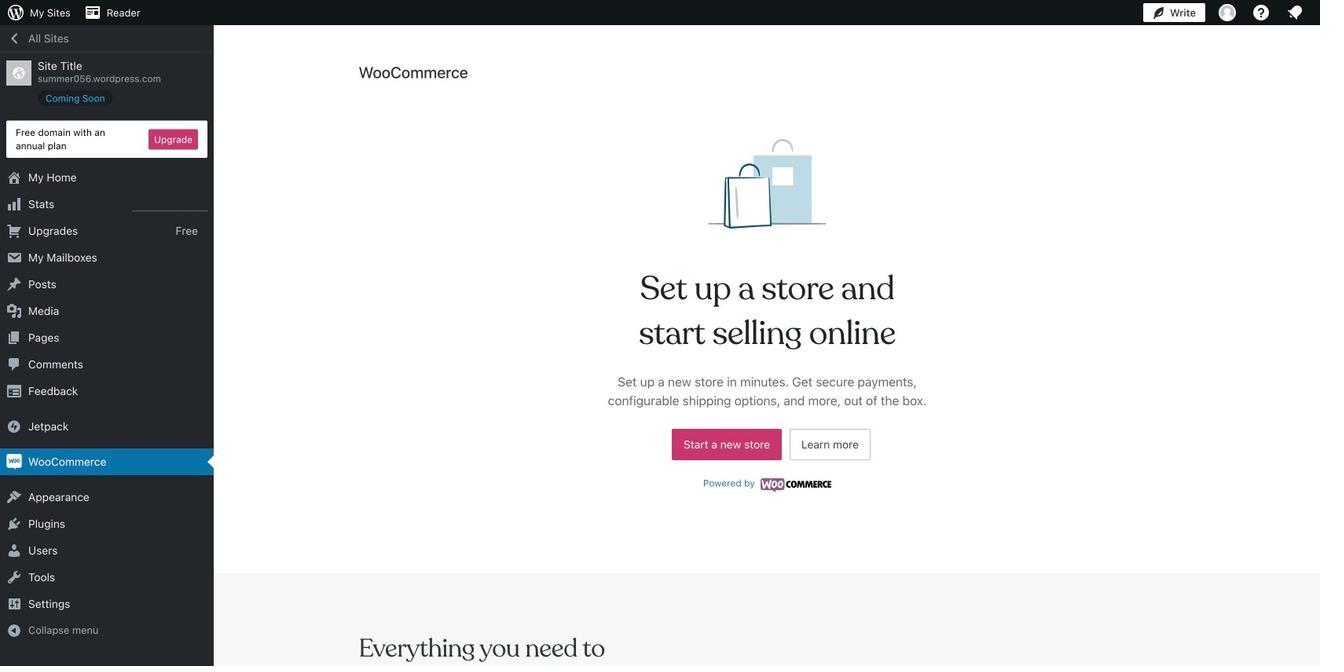 Task type: vqa. For each thing, say whether or not it's contained in the screenshot.
Nov
no



Task type: locate. For each thing, give the bounding box(es) containing it.
img image
[[6, 419, 22, 435], [6, 454, 22, 470]]

1 img image from the top
[[6, 419, 22, 435]]

help image
[[1252, 3, 1271, 22]]

2 img image from the top
[[6, 454, 22, 470]]

1 vertical spatial img image
[[6, 454, 22, 470]]

0 vertical spatial img image
[[6, 419, 22, 435]]

my profile image
[[1219, 4, 1236, 21]]

highest hourly views 0 image
[[133, 201, 208, 212]]

manage your notifications image
[[1286, 3, 1305, 22]]



